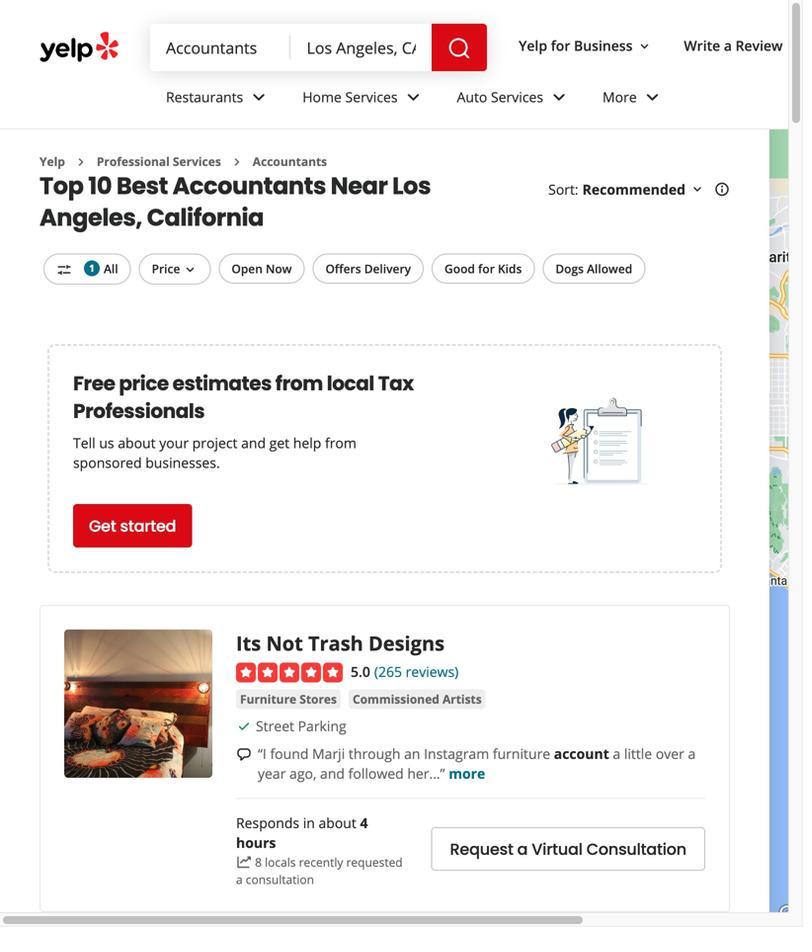 Task type: vqa. For each thing, say whether or not it's contained in the screenshot.
"massage"
no



Task type: locate. For each thing, give the bounding box(es) containing it.
(265 reviews) link
[[375, 660, 459, 682]]

open
[[232, 260, 263, 277]]

locals
[[265, 854, 296, 871]]

0 vertical spatial 16 chevron down v2 image
[[637, 38, 653, 54]]

24 chevron down v2 image down yelp for business
[[548, 85, 572, 109]]

1 vertical spatial for
[[479, 260, 495, 277]]

california
[[147, 201, 264, 234]]

0 vertical spatial and
[[241, 433, 266, 452]]

0 horizontal spatial from
[[276, 370, 323, 397]]

16 chevron right v2 image
[[229, 154, 245, 170]]

0 horizontal spatial for
[[479, 260, 495, 277]]

yelp for yelp link
[[40, 153, 65, 170]]

good for kids button
[[432, 254, 535, 284]]

good
[[445, 260, 476, 277]]

for left kids on the right of the page
[[479, 260, 495, 277]]

designs
[[369, 630, 445, 657]]

hours
[[236, 834, 276, 852]]

5 star rating image
[[236, 663, 343, 683]]

16 chevron right v2 image
[[73, 154, 89, 170]]

8
[[255, 854, 262, 871]]

16 chevron down v2 image for yelp for business
[[637, 38, 653, 54]]

accountants up open
[[173, 169, 326, 203]]

street parking
[[256, 717, 347, 736]]

1 horizontal spatial 16 chevron down v2 image
[[637, 38, 653, 54]]

16 chevron down v2 image right price
[[182, 262, 198, 278]]

an
[[405, 745, 421, 763]]

stores
[[300, 691, 337, 707]]

2 24 chevron down v2 image from the left
[[641, 85, 665, 109]]

1 none field from the left
[[166, 37, 275, 58]]

1
[[89, 261, 95, 275]]

24 chevron down v2 image for auto services
[[548, 85, 572, 109]]

services right home
[[346, 88, 398, 106]]

0 horizontal spatial about
[[118, 433, 156, 452]]

1 horizontal spatial yelp
[[519, 36, 548, 55]]

1 vertical spatial 16 chevron down v2 image
[[182, 262, 198, 278]]

delivery
[[365, 260, 411, 277]]

all
[[104, 260, 118, 277]]

None search field
[[150, 24, 492, 71]]

ago,
[[290, 764, 317, 783]]

2 horizontal spatial services
[[491, 88, 544, 106]]

16 chevron down v2 image inside yelp for business button
[[637, 38, 653, 54]]

furniture stores
[[240, 691, 337, 707]]

map region
[[551, 78, 804, 928]]

1 horizontal spatial services
[[346, 88, 398, 106]]

1 horizontal spatial and
[[320, 764, 345, 783]]

los
[[393, 169, 431, 203]]

accountants right 16 chevron right v2 icon
[[253, 153, 327, 170]]

trash
[[308, 630, 364, 657]]

recommended
[[583, 180, 686, 199]]

0 horizontal spatial 24 chevron down v2 image
[[402, 85, 426, 109]]

1 horizontal spatial about
[[319, 814, 357, 833]]

its not trash designs image
[[64, 630, 213, 778]]

yelp up auto services link
[[519, 36, 548, 55]]

get started button
[[73, 504, 192, 548]]

write
[[685, 36, 721, 55]]

5.0
[[351, 662, 371, 681]]

near
[[331, 169, 388, 203]]

project
[[192, 433, 238, 452]]

found
[[270, 745, 309, 763]]

about left 4
[[319, 814, 357, 833]]

write a review
[[685, 36, 784, 55]]

consultation
[[246, 871, 314, 888]]

0 horizontal spatial 16 chevron down v2 image
[[182, 262, 198, 278]]

2 24 chevron down v2 image from the left
[[548, 85, 572, 109]]

dogs
[[556, 260, 584, 277]]

restaurants
[[166, 88, 243, 106]]

None field
[[166, 37, 275, 58], [307, 37, 416, 58]]

"i found marji through an instagram furniture account
[[258, 745, 610, 763]]

0 vertical spatial for
[[551, 36, 571, 55]]

24 chevron down v2 image
[[247, 85, 271, 109], [641, 85, 665, 109]]

dogs allowed button
[[543, 254, 646, 284]]

1 horizontal spatial none field
[[307, 37, 416, 58]]

responds in about
[[236, 814, 360, 833]]

yelp left 16 chevron right v2 image
[[40, 153, 65, 170]]

1 vertical spatial about
[[319, 814, 357, 833]]

its not trash designs link
[[236, 630, 445, 657]]

24 chevron down v2 image left auto
[[402, 85, 426, 109]]

restaurants link
[[150, 71, 287, 129]]

top
[[40, 169, 84, 203]]

a inside the '8 locals recently requested a consultation'
[[236, 871, 243, 888]]

about
[[118, 433, 156, 452], [319, 814, 357, 833]]

1 horizontal spatial for
[[551, 36, 571, 55]]

a right over
[[689, 745, 696, 763]]

from right help
[[325, 433, 357, 452]]

a left little
[[613, 745, 621, 763]]

request a virtual consultation button
[[432, 828, 706, 871]]

offers delivery
[[326, 260, 411, 277]]

business categories element
[[150, 71, 804, 129]]

1 horizontal spatial from
[[325, 433, 357, 452]]

for left the business
[[551, 36, 571, 55]]

1 horizontal spatial 24 chevron down v2 image
[[548, 85, 572, 109]]

16 filter v2 image
[[56, 262, 72, 278]]

a left virtual
[[518, 839, 528, 861]]

0 horizontal spatial yelp
[[40, 153, 65, 170]]

instagram
[[424, 745, 490, 763]]

0 horizontal spatial 24 chevron down v2 image
[[247, 85, 271, 109]]

8 locals recently requested a consultation
[[236, 854, 403, 888]]

1 vertical spatial from
[[325, 433, 357, 452]]

services
[[346, 88, 398, 106], [491, 88, 544, 106], [173, 153, 221, 170]]

her..."
[[408, 764, 446, 783]]

accountants link
[[253, 153, 327, 170]]

from left local
[[276, 370, 323, 397]]

yelp for business button
[[511, 28, 661, 63]]

Find text field
[[166, 37, 275, 58]]

a little over a year ago, and followed her..."
[[258, 745, 696, 783]]

1 vertical spatial yelp
[[40, 153, 65, 170]]

free price estimates from local tax professionals tell us about your project and get help from sponsored businesses.
[[73, 370, 414, 472]]

for
[[551, 36, 571, 55], [479, 260, 495, 277]]

and down marji at the left bottom of the page
[[320, 764, 345, 783]]

professional services
[[97, 153, 221, 170]]

home services
[[303, 88, 398, 106]]

1 horizontal spatial 24 chevron down v2 image
[[641, 85, 665, 109]]

16 chevron down v2 image right the business
[[637, 38, 653, 54]]

for inside filters group
[[479, 260, 495, 277]]

24 chevron down v2 image
[[402, 85, 426, 109], [548, 85, 572, 109]]

24 chevron down v2 image inside more link
[[641, 85, 665, 109]]

0 vertical spatial about
[[118, 433, 156, 452]]

year
[[258, 764, 286, 783]]

services left 16 chevron right v2 icon
[[173, 153, 221, 170]]

yelp for yelp for business
[[519, 36, 548, 55]]

0 horizontal spatial and
[[241, 433, 266, 452]]

a inside button
[[518, 839, 528, 861]]

and left get
[[241, 433, 266, 452]]

tax
[[378, 370, 414, 397]]

1 24 chevron down v2 image from the left
[[247, 85, 271, 109]]

in
[[303, 814, 315, 833]]

0 vertical spatial yelp
[[519, 36, 548, 55]]

none field the near
[[307, 37, 416, 58]]

get started
[[89, 515, 176, 537]]

offers delivery button
[[313, 254, 424, 284]]

free price estimates from local tax professionals image
[[551, 392, 650, 491]]

24 chevron down v2 image right restaurants
[[247, 85, 271, 109]]

16 chevron down v2 image inside price dropdown button
[[182, 262, 198, 278]]

1 24 chevron down v2 image from the left
[[402, 85, 426, 109]]

and inside "free price estimates from local tax professionals tell us about your project and get help from sponsored businesses."
[[241, 433, 266, 452]]

google image
[[775, 902, 804, 928]]

search image
[[448, 37, 472, 60]]

started
[[120, 515, 176, 537]]

24 chevron down v2 image for more
[[641, 85, 665, 109]]

none field up home services
[[307, 37, 416, 58]]

for for good
[[479, 260, 495, 277]]

furniture
[[493, 745, 551, 763]]

parking
[[298, 717, 347, 736]]

about right us
[[118, 433, 156, 452]]

24 chevron down v2 image inside restaurants link
[[247, 85, 271, 109]]

yelp inside button
[[519, 36, 548, 55]]

16 info v2 image
[[715, 182, 731, 197]]

recently
[[299, 854, 344, 871]]

24 chevron down v2 image inside auto services link
[[548, 85, 572, 109]]

0 horizontal spatial none field
[[166, 37, 275, 58]]

0 horizontal spatial services
[[173, 153, 221, 170]]

24 chevron down v2 image right more
[[641, 85, 665, 109]]

more
[[603, 88, 637, 106]]

1 vertical spatial and
[[320, 764, 345, 783]]

open now button
[[219, 254, 305, 284]]

0 vertical spatial from
[[276, 370, 323, 397]]

16 chevron down v2 image
[[637, 38, 653, 54], [182, 262, 198, 278]]

2 none field from the left
[[307, 37, 416, 58]]

recommended button
[[583, 180, 706, 199]]

none field up restaurants
[[166, 37, 275, 58]]

services right auto
[[491, 88, 544, 106]]

a down 16 trending v2 image
[[236, 871, 243, 888]]

24 chevron down v2 image inside home services link
[[402, 85, 426, 109]]



Task type: describe. For each thing, give the bounding box(es) containing it.
professional services link
[[97, 153, 221, 170]]

commissioned
[[353, 691, 440, 707]]

16 trending v2 image
[[236, 855, 252, 871]]

now
[[266, 260, 292, 277]]

none field 'find'
[[166, 37, 275, 58]]

sort:
[[549, 180, 579, 199]]

requested
[[347, 854, 403, 871]]

and inside a little over a year ago, and followed her..."
[[320, 764, 345, 783]]

virtual
[[532, 839, 583, 861]]

professional
[[97, 153, 170, 170]]

price button
[[139, 254, 211, 285]]

home services link
[[287, 71, 442, 129]]

get
[[270, 433, 290, 452]]

estimates
[[173, 370, 272, 397]]

services for auto services
[[491, 88, 544, 106]]

artists
[[443, 691, 482, 707]]

5.0 link
[[351, 660, 371, 682]]

more link
[[587, 71, 681, 129]]

1 all
[[89, 260, 118, 277]]

its
[[236, 630, 261, 657]]

good for kids
[[445, 260, 522, 277]]

Near text field
[[307, 37, 416, 58]]

free
[[73, 370, 115, 397]]

sponsored
[[73, 453, 142, 472]]

more link
[[449, 764, 486, 783]]

businesses.
[[146, 453, 220, 472]]

your
[[159, 433, 189, 452]]

auto
[[457, 88, 488, 106]]

review
[[736, 36, 784, 55]]

its not trash designs
[[236, 630, 445, 657]]

professionals
[[73, 397, 205, 425]]

yelp link
[[40, 153, 65, 170]]

account
[[555, 745, 610, 763]]

furniture
[[240, 691, 297, 707]]

angeles,
[[40, 201, 142, 234]]

us
[[99, 433, 114, 452]]

16 chevron down v2 image for price
[[182, 262, 198, 278]]

(265 reviews)
[[375, 662, 459, 681]]

write a review link
[[677, 28, 792, 63]]

local
[[327, 370, 375, 397]]

little
[[625, 745, 653, 763]]

offers
[[326, 260, 361, 277]]

over
[[656, 745, 685, 763]]

commissioned artists button
[[349, 690, 486, 709]]

tell
[[73, 433, 96, 452]]

16 checkmark v2 image
[[236, 719, 252, 734]]

dogs allowed
[[556, 260, 633, 277]]

(265
[[375, 662, 402, 681]]

filters group
[[40, 254, 650, 285]]

business
[[574, 36, 633, 55]]

for for yelp
[[551, 36, 571, 55]]

furniture stores button
[[236, 690, 341, 709]]

a right the write
[[725, 36, 733, 55]]

price
[[152, 260, 180, 277]]

price
[[119, 370, 169, 397]]

auto services
[[457, 88, 544, 106]]

responds
[[236, 814, 300, 833]]

best
[[116, 169, 168, 203]]

commissioned artists
[[353, 691, 482, 707]]

services for professional services
[[173, 153, 221, 170]]

kids
[[498, 260, 522, 277]]

home
[[303, 88, 342, 106]]

"i
[[258, 745, 267, 763]]

consultation
[[587, 839, 687, 861]]

furniture stores link
[[236, 690, 341, 709]]

followed
[[349, 764, 404, 783]]

about inside "free price estimates from local tax professionals tell us about your project and get help from sponsored businesses."
[[118, 433, 156, 452]]

yelp for business
[[519, 36, 633, 55]]

16 chevron down v2 image
[[690, 182, 706, 197]]

commissioned artists link
[[349, 690, 486, 709]]

request
[[450, 839, 514, 861]]

24 chevron down v2 image for restaurants
[[247, 85, 271, 109]]

marji
[[313, 745, 345, 763]]

request a virtual consultation
[[450, 839, 687, 861]]

not
[[266, 630, 303, 657]]

street
[[256, 717, 295, 736]]

accountants inside top 10 best accountants near los angeles, california
[[173, 169, 326, 203]]

services for home services
[[346, 88, 398, 106]]

through
[[349, 745, 401, 763]]

16 speech v2 image
[[236, 747, 252, 763]]

24 chevron down v2 image for home services
[[402, 85, 426, 109]]

more
[[449, 764, 486, 783]]



